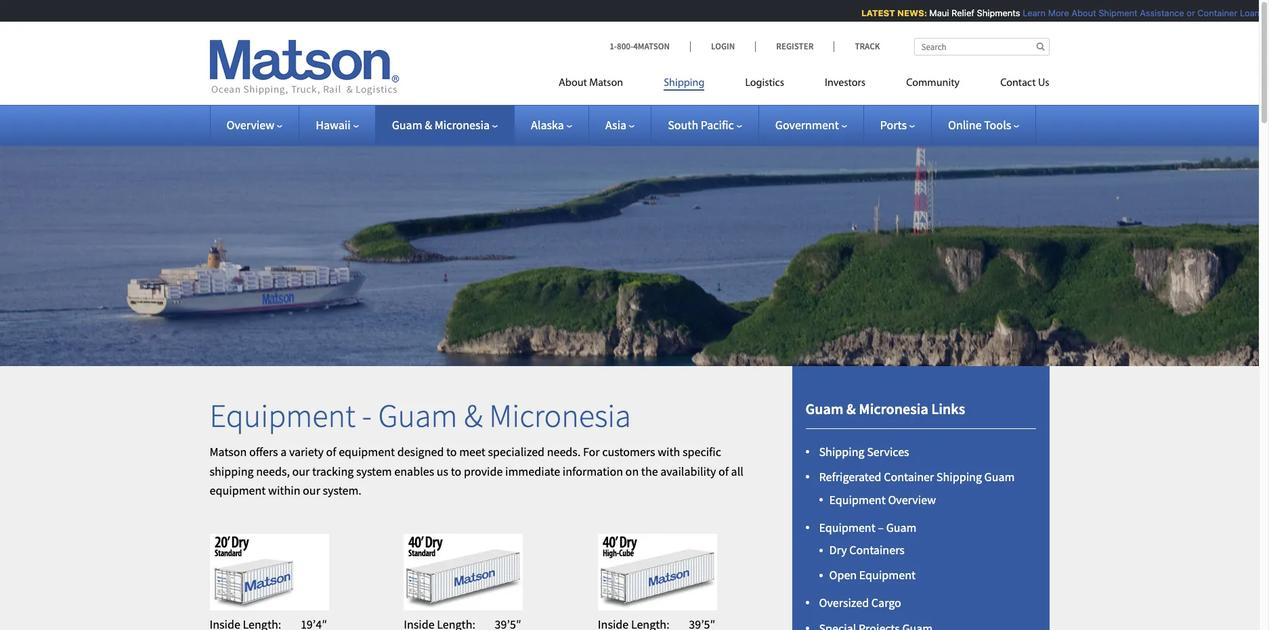 Task type: locate. For each thing, give the bounding box(es) containing it.
equipment
[[210, 396, 356, 436], [829, 492, 886, 508], [819, 520, 876, 536], [859, 568, 916, 583]]

top menu navigation
[[559, 71, 1050, 99]]

shipping link
[[644, 71, 725, 99]]

1 vertical spatial overview
[[888, 492, 936, 508]]

about right more
[[1067, 7, 1091, 18]]

hawaii link
[[316, 117, 359, 133]]

0 vertical spatial overview
[[227, 117, 274, 133]]

our
[[292, 464, 310, 479], [303, 483, 320, 499]]

overview inside guam & micronesia links section
[[888, 492, 936, 508]]

0 horizontal spatial container
[[884, 470, 934, 485]]

0 horizontal spatial &
[[425, 117, 432, 133]]

dry containers
[[829, 543, 905, 558]]

0 vertical spatial matson
[[589, 78, 623, 89]]

micronesia for guam & micronesia
[[435, 117, 490, 133]]

logistics
[[745, 78, 784, 89]]

0 vertical spatial to
[[446, 444, 457, 460]]

1 horizontal spatial about
[[1067, 7, 1091, 18]]

1 horizontal spatial &
[[464, 396, 483, 436]]

0 horizontal spatial about
[[559, 78, 587, 89]]

matson up shipping
[[210, 444, 247, 460]]

0 vertical spatial equipment
[[339, 444, 395, 460]]

micronesia
[[435, 117, 490, 133], [489, 396, 631, 436], [859, 400, 929, 419]]

1 horizontal spatial matson
[[589, 78, 623, 89]]

of left the all
[[719, 464, 729, 479]]

with
[[658, 444, 680, 460]]

enables
[[394, 464, 434, 479]]

shipping services
[[819, 444, 909, 460]]

register
[[776, 41, 814, 52]]

variety
[[289, 444, 324, 460]]

& inside guam & micronesia links section
[[847, 400, 856, 419]]

about up alaska link
[[559, 78, 587, 89]]

south
[[668, 117, 699, 133]]

1 horizontal spatial of
[[719, 464, 729, 479]]

2 horizontal spatial shipping
[[937, 470, 982, 485]]

overview
[[227, 117, 274, 133], [888, 492, 936, 508]]

equipment down refrigerated
[[829, 492, 886, 508]]

1 vertical spatial about
[[559, 78, 587, 89]]

about
[[1067, 7, 1091, 18], [559, 78, 587, 89]]

1-800-4matson link
[[610, 41, 690, 52]]

0 horizontal spatial shipping
[[664, 78, 705, 89]]

& for guam & micronesia
[[425, 117, 432, 133]]

asia link
[[606, 117, 635, 133]]

0 horizontal spatial equipment
[[210, 483, 266, 499]]

latest
[[856, 7, 890, 18]]

1 horizontal spatial overview
[[888, 492, 936, 508]]

shipping
[[210, 464, 254, 479]]

contact us link
[[980, 71, 1050, 99]]

0 horizontal spatial matson
[[210, 444, 247, 460]]

None search field
[[914, 38, 1050, 56]]

all
[[731, 464, 744, 479]]

4matson
[[633, 41, 670, 52]]

offers
[[249, 444, 278, 460]]

within
[[268, 483, 300, 499]]

oversized cargo
[[819, 596, 901, 611]]

shipping inside top menu navigation
[[664, 78, 705, 89]]

0 vertical spatial of
[[326, 444, 336, 460]]

1 vertical spatial of
[[719, 464, 729, 479]]

equipment
[[339, 444, 395, 460], [210, 483, 266, 499]]

track
[[855, 41, 880, 52]]

equipment overview
[[829, 492, 936, 508]]

of up tracking
[[326, 444, 336, 460]]

us
[[437, 464, 449, 479]]

2 horizontal spatial &
[[847, 400, 856, 419]]

equipment for equipment overview
[[829, 492, 886, 508]]

1 horizontal spatial shipping
[[819, 444, 865, 460]]

1 vertical spatial shipping
[[819, 444, 865, 460]]

search image
[[1037, 42, 1045, 51]]

container down services
[[884, 470, 934, 485]]

blue matson logo with ocean, shipping, truck, rail and logistics written beneath it. image
[[210, 40, 399, 96]]

800-
[[617, 41, 633, 52]]

1 vertical spatial container
[[884, 470, 934, 485]]

oversized
[[819, 596, 869, 611]]

system.
[[323, 483, 362, 499]]

our right within
[[303, 483, 320, 499]]

our down variety
[[292, 464, 310, 479]]

of
[[326, 444, 336, 460], [719, 464, 729, 479]]

alaska
[[531, 117, 564, 133]]

more
[[1043, 7, 1064, 18]]

information
[[563, 464, 623, 479]]

0 vertical spatial container
[[1193, 7, 1233, 18]]

container right or
[[1193, 7, 1233, 18]]

&
[[425, 117, 432, 133], [464, 396, 483, 436], [847, 400, 856, 419]]

micronesia inside guam & micronesia links section
[[859, 400, 929, 419]]

1 horizontal spatial container
[[1193, 7, 1233, 18]]

refrigerated
[[819, 470, 882, 485]]

0 vertical spatial about
[[1067, 7, 1091, 18]]

to
[[446, 444, 457, 460], [451, 464, 462, 479]]

shipments
[[972, 7, 1015, 18]]

shipping
[[664, 78, 705, 89], [819, 444, 865, 460], [937, 470, 982, 485]]

matson down 1-
[[589, 78, 623, 89]]

equipment up dry
[[819, 520, 876, 536]]

equipment up a
[[210, 396, 356, 436]]

0 horizontal spatial of
[[326, 444, 336, 460]]

relief
[[947, 7, 970, 18]]

designed
[[397, 444, 444, 460]]

matson offers a variety of equipment designed to meet specialized needs. for customers with specific shipping needs, our tracking system enables us to provide immediate information on the availability of all equipment within our system.
[[210, 444, 744, 499]]

guam
[[392, 117, 422, 133], [378, 396, 458, 436], [806, 400, 844, 419], [985, 470, 1015, 485], [886, 520, 917, 536]]

provide
[[464, 464, 503, 479]]

0 vertical spatial our
[[292, 464, 310, 479]]

to left meet
[[446, 444, 457, 460]]

equipment up system
[[339, 444, 395, 460]]

south pacific link
[[668, 117, 742, 133]]

government
[[775, 117, 839, 133]]

to right us
[[451, 464, 462, 479]]

0 vertical spatial shipping
[[664, 78, 705, 89]]

matson containership sailing for guam shipping service. image
[[0, 125, 1259, 367]]

>
[[1262, 7, 1267, 18]]

guam & micronesia links section
[[775, 367, 1067, 631]]

equipment down shipping
[[210, 483, 266, 499]]

1 vertical spatial matson
[[210, 444, 247, 460]]

& for guam & micronesia links
[[847, 400, 856, 419]]

matson inside matson offers a variety of equipment designed to meet specialized needs. for customers with specific shipping needs, our tracking system enables us to provide immediate information on the availability of all equipment within our system.
[[210, 444, 247, 460]]



Task type: vqa. For each thing, say whether or not it's contained in the screenshot.
Inside Matson link
no



Task type: describe. For each thing, give the bounding box(es) containing it.
about inside top menu navigation
[[559, 78, 587, 89]]

-
[[362, 396, 372, 436]]

hawaii
[[316, 117, 351, 133]]

online
[[948, 117, 982, 133]]

maui
[[924, 7, 944, 18]]

1-800-4matson
[[610, 41, 670, 52]]

guam & micronesia link
[[392, 117, 498, 133]]

south pacific
[[668, 117, 734, 133]]

specific
[[683, 444, 721, 460]]

dry containers link
[[829, 543, 905, 558]]

pacific
[[701, 117, 734, 133]]

1 vertical spatial our
[[303, 483, 320, 499]]

tools
[[984, 117, 1012, 133]]

meet
[[459, 444, 486, 460]]

about matson link
[[559, 71, 644, 99]]

community link
[[886, 71, 980, 99]]

community
[[906, 78, 960, 89]]

Search search field
[[914, 38, 1050, 56]]

1 horizontal spatial equipment
[[339, 444, 395, 460]]

asia
[[606, 117, 627, 133]]

us
[[1038, 78, 1050, 89]]

micronesia for guam & micronesia links
[[859, 400, 929, 419]]

container inside guam & micronesia links section
[[884, 470, 934, 485]]

news:
[[892, 7, 922, 18]]

for
[[583, 444, 600, 460]]

a
[[281, 444, 287, 460]]

open
[[829, 568, 857, 583]]

shipping services link
[[819, 444, 909, 460]]

about matson
[[559, 78, 623, 89]]

services
[[867, 444, 909, 460]]

on
[[626, 464, 639, 479]]

needs,
[[256, 464, 290, 479]]

register link
[[755, 41, 834, 52]]

learn
[[1018, 7, 1041, 18]]

contact us
[[1001, 78, 1050, 89]]

equipment down containers at the right bottom
[[859, 568, 916, 583]]

ports
[[880, 117, 907, 133]]

2 vertical spatial shipping
[[937, 470, 982, 485]]

overview link
[[227, 117, 283, 133]]

or
[[1182, 7, 1190, 18]]

oversized cargo link
[[819, 596, 901, 611]]

track link
[[834, 41, 880, 52]]

online tools
[[948, 117, 1012, 133]]

guam & micronesia
[[392, 117, 490, 133]]

immediate
[[505, 464, 560, 479]]

shipment
[[1094, 7, 1133, 18]]

government link
[[775, 117, 847, 133]]

shipping for shipping
[[664, 78, 705, 89]]

latest news: maui relief shipments learn more about shipment assistance or container loans >
[[856, 7, 1267, 18]]

specialized
[[488, 444, 545, 460]]

online tools link
[[948, 117, 1020, 133]]

shipping for shipping services
[[819, 444, 865, 460]]

investors link
[[805, 71, 886, 99]]

contact
[[1001, 78, 1036, 89]]

equipment for equipment - guam & micronesia
[[210, 396, 356, 436]]

learn more about shipment assistance or container loans > link
[[1018, 7, 1267, 18]]

equipment - guam & micronesia
[[210, 396, 631, 436]]

1-
[[610, 41, 617, 52]]

login link
[[690, 41, 755, 52]]

login
[[711, 41, 735, 52]]

investors
[[825, 78, 866, 89]]

dry
[[829, 543, 847, 558]]

–
[[878, 520, 884, 536]]

containers
[[850, 543, 905, 558]]

cargo
[[872, 596, 901, 611]]

tracking
[[312, 464, 354, 479]]

matson inside top menu navigation
[[589, 78, 623, 89]]

1 vertical spatial to
[[451, 464, 462, 479]]

1 vertical spatial equipment
[[210, 483, 266, 499]]

equipment – guam
[[819, 520, 917, 536]]

0 horizontal spatial overview
[[227, 117, 274, 133]]

ports link
[[880, 117, 915, 133]]

refrigerated container shipping guam
[[819, 470, 1015, 485]]

availability
[[661, 464, 716, 479]]

equipment for equipment – guam
[[819, 520, 876, 536]]

needs.
[[547, 444, 581, 460]]

alaska link
[[531, 117, 572, 133]]

loans
[[1235, 7, 1259, 18]]

assistance
[[1135, 7, 1179, 18]]

the
[[641, 464, 658, 479]]

open equipment
[[829, 568, 916, 583]]

guam & micronesia links
[[806, 400, 965, 419]]

refrigerated container shipping guam link
[[819, 470, 1015, 485]]

equipment – guam link
[[819, 520, 917, 536]]

open equipment link
[[829, 568, 916, 583]]



